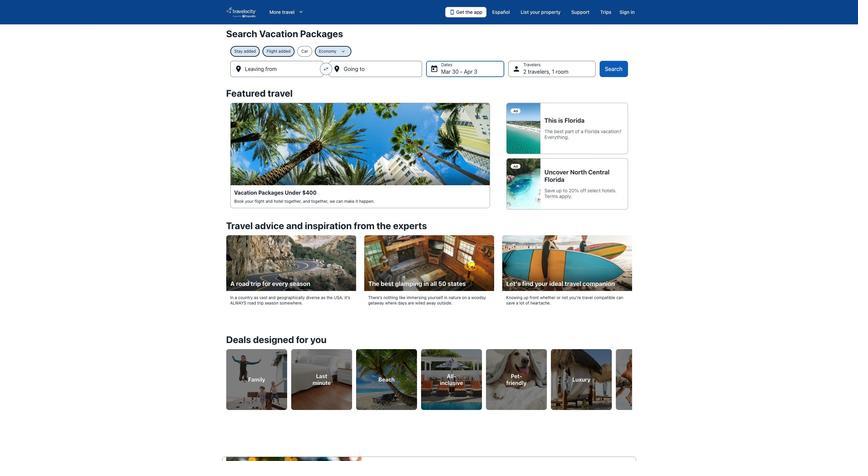 Task type: locate. For each thing, give the bounding box(es) containing it.
main content
[[0, 24, 859, 462]]

travelocity logo image
[[226, 7, 256, 18]]

download the app button image
[[450, 9, 455, 15]]

next image
[[629, 374, 637, 382]]

featured travel region
[[222, 84, 637, 217]]

travel advice and inspiration from the experts region
[[222, 217, 637, 318]]



Task type: vqa. For each thing, say whether or not it's contained in the screenshot.
North Myrtle Beach showing a beach, a coastal town and general coastal views image
no



Task type: describe. For each thing, give the bounding box(es) containing it.
previous image
[[222, 374, 230, 382]]

swap origin and destination values image
[[323, 66, 330, 72]]



